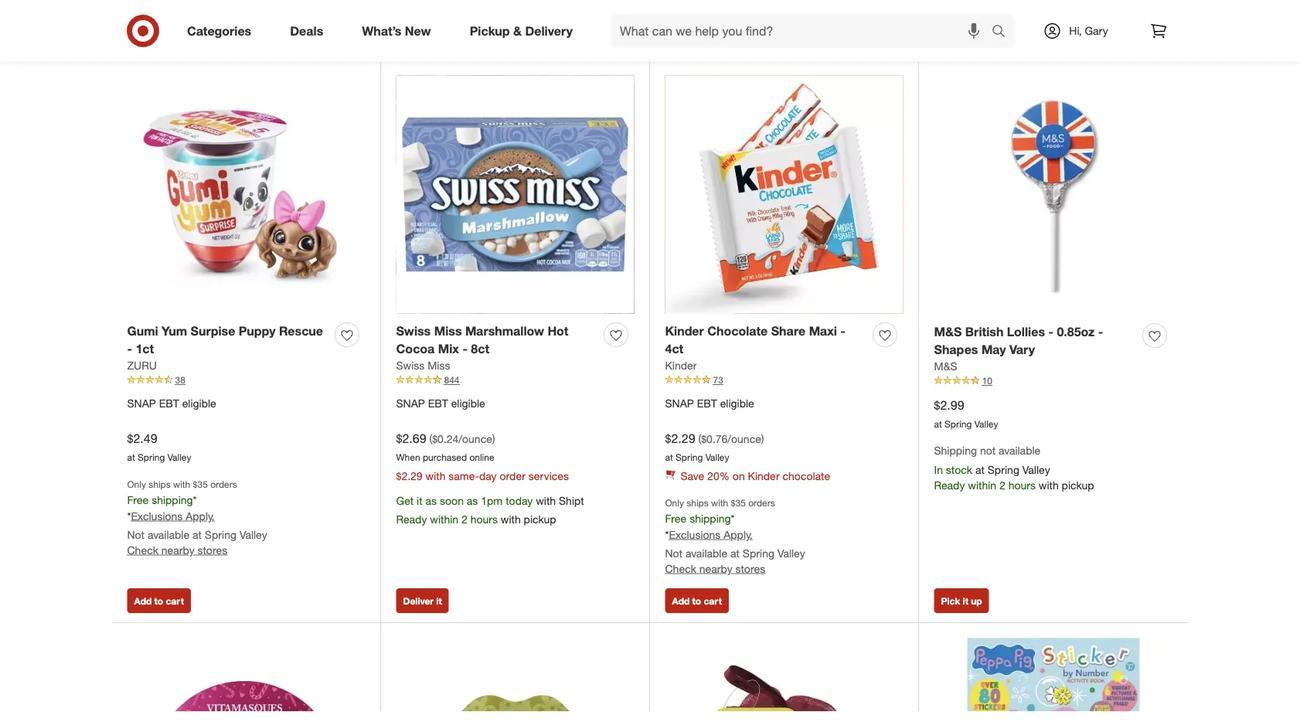 Task type: describe. For each thing, give the bounding box(es) containing it.
$2.49
[[127, 431, 157, 446]]

not for -
[[127, 528, 145, 541]]

spring inside $2.29 ( $0.76 /ounce ) at spring valley
[[676, 451, 703, 463]]

ebt for $2.69
[[428, 397, 448, 410]]

pickup & delivery link
[[457, 14, 592, 48]]

844 link
[[396, 373, 634, 387]]

exclusions for -
[[131, 509, 183, 523]]

valley inside $2.49 at spring valley
[[168, 451, 191, 463]]

deals link
[[277, 14, 343, 48]]

stock
[[946, 463, 973, 476]]

hi, gary
[[1070, 24, 1109, 38]]

$0.76
[[702, 432, 728, 446]]

check for -
[[127, 543, 158, 557]]

save 20% on kinder chocolate
[[681, 469, 831, 483]]

deliver it button
[[396, 589, 449, 613]]

vary
[[1010, 342, 1035, 357]]

hi,
[[1070, 24, 1082, 38]]

$2.99
[[934, 398, 965, 413]]

not for 4ct
[[665, 546, 683, 560]]

nearby for -
[[161, 543, 195, 557]]

pickup & delivery
[[470, 23, 573, 38]]

$2.29 inside $2.29 ( $0.76 /ounce ) at spring valley
[[665, 431, 696, 446]]

- inside 'swiss miss marshmallow hot cocoa mix - 8ct'
[[463, 341, 468, 356]]

gary
[[1085, 24, 1109, 38]]

rescue
[[279, 324, 323, 339]]

2 inside shipping not available in stock at  spring valley ready within 2 hours with pickup
[[1000, 478, 1006, 492]]

it inside get it as soon as 1pm today with shipt ready within 2 hours with pickup
[[417, 494, 423, 507]]

delivery
[[525, 23, 573, 38]]

hours inside get it as soon as 1pm today with shipt ready within 2 hours with pickup
[[471, 512, 498, 526]]

categories link
[[174, 14, 271, 48]]

deliver
[[403, 595, 434, 607]]

categories
[[187, 23, 251, 38]]

cocoa
[[396, 341, 435, 356]]

swiss miss link
[[396, 358, 450, 373]]

with inside shipping not available in stock at  spring valley ready within 2 hours with pickup
[[1039, 478, 1059, 492]]

3 snap ebt eligible from the left
[[665, 397, 755, 410]]

shipping
[[934, 444, 977, 457]]

/ounce for $2.69
[[459, 432, 492, 446]]

yum
[[162, 324, 187, 339]]

only ships with $35 orders free shipping * * exclusions apply. not available at spring valley check nearby stores for 4ct
[[665, 497, 806, 575]]

british
[[966, 324, 1004, 340]]

chocolate
[[708, 324, 768, 339]]

exclusions for 4ct
[[669, 528, 721, 541]]

spring inside $2.49 at spring valley
[[138, 451, 165, 463]]

on
[[733, 469, 745, 483]]

gumi yum surpise puppy rescue - 1ct link
[[127, 323, 329, 358]]

shipping not available in stock at  spring valley ready within 2 hours with pickup
[[934, 444, 1095, 492]]

soon
[[440, 494, 464, 507]]

available for gumi yum surpise puppy rescue - 1ct
[[148, 528, 190, 541]]

chocolate
[[783, 469, 831, 483]]

same-
[[449, 469, 479, 483]]

m&s british lollies - 0.85oz - shapes may vary link
[[934, 323, 1137, 359]]

kinder chocolate share maxi - 4ct link
[[665, 323, 867, 358]]

check nearby stores button for -
[[127, 543, 227, 558]]

save
[[681, 469, 705, 483]]

mix
[[438, 341, 459, 356]]

1ct
[[136, 341, 154, 356]]

marshmallow
[[465, 324, 544, 339]]

surpise
[[191, 324, 235, 339]]

4ct
[[665, 341, 684, 356]]

2 vertical spatial kinder
[[748, 469, 780, 483]]

day
[[479, 469, 497, 483]]

20%
[[708, 469, 730, 483]]

pick
[[941, 595, 961, 607]]

38
[[175, 374, 185, 386]]

$2.49 at spring valley
[[127, 431, 191, 463]]

free for -
[[127, 493, 149, 507]]

available inside shipping not available in stock at  spring valley ready within 2 hours with pickup
[[999, 444, 1041, 457]]

kinder for kinder
[[665, 359, 697, 372]]

swiss for swiss miss marshmallow hot cocoa mix - 8ct
[[396, 324, 431, 339]]

$35 for -
[[193, 478, 208, 490]]

get
[[396, 494, 414, 507]]

zuru
[[127, 359, 157, 372]]

0.85oz
[[1057, 324, 1095, 340]]

today
[[506, 494, 533, 507]]

shipping for 4ct
[[690, 512, 731, 525]]

3 eligible from the left
[[720, 397, 755, 410]]

hours inside shipping not available in stock at  spring valley ready within 2 hours with pickup
[[1009, 478, 1036, 492]]

m&s british lollies - 0.85oz - shapes may vary
[[934, 324, 1104, 357]]

hot
[[548, 324, 569, 339]]

pickup
[[470, 23, 510, 38]]

- right 0.85oz at the top
[[1099, 324, 1104, 340]]

3 snap from the left
[[665, 397, 694, 410]]

when
[[396, 451, 420, 463]]

stores for 4ct
[[736, 562, 766, 575]]

only ships with $35 orders free shipping * * exclusions apply. not available at spring valley check nearby stores for -
[[127, 478, 267, 557]]

$2.99 at spring valley
[[934, 398, 999, 430]]

$2.29 ( $0.76 /ounce ) at spring valley
[[665, 431, 764, 463]]

gumi
[[127, 324, 158, 339]]

exclusions apply. link for 4ct
[[669, 528, 753, 541]]

pick it up
[[941, 595, 983, 607]]

kinder link
[[665, 358, 697, 373]]

puppy
[[239, 324, 276, 339]]

10
[[982, 375, 993, 387]]

2 as from the left
[[467, 494, 478, 507]]

it for $2.99
[[963, 595, 969, 607]]

ships for -
[[149, 478, 171, 490]]

share
[[771, 324, 806, 339]]

what's new
[[362, 23, 431, 38]]

apply. for 4ct
[[724, 528, 753, 541]]

maxi
[[809, 324, 837, 339]]

search
[[985, 25, 1022, 40]]

10 link
[[934, 374, 1173, 388]]

/ounce for $2.29
[[728, 432, 762, 446]]

only for -
[[127, 478, 146, 490]]

1pm
[[481, 494, 503, 507]]

zuru link
[[127, 358, 157, 373]]

valley inside shipping not available in stock at  spring valley ready within 2 hours with pickup
[[1023, 463, 1051, 476]]

38 link
[[127, 373, 365, 387]]

73 link
[[665, 373, 904, 387]]

check nearby stores button for 4ct
[[665, 561, 766, 577]]

swiss miss
[[396, 359, 450, 372]]

valley inside $2.99 at spring valley
[[975, 418, 999, 430]]

within inside shipping not available in stock at  spring valley ready within 2 hours with pickup
[[968, 478, 997, 492]]

stores for -
[[198, 543, 227, 557]]

available for kinder chocolate share maxi - 4ct
[[686, 546, 728, 560]]

free for 4ct
[[665, 512, 687, 525]]

deals
[[290, 23, 323, 38]]

get it as soon as 1pm today with shipt ready within 2 hours with pickup
[[396, 494, 584, 526]]

) for $2.29
[[762, 432, 764, 446]]

at inside $2.99 at spring valley
[[934, 418, 942, 430]]

3 ebt from the left
[[697, 397, 717, 410]]



Task type: vqa. For each thing, say whether or not it's contained in the screenshot.
2
yes



Task type: locate. For each thing, give the bounding box(es) containing it.
ready down the stock
[[934, 478, 965, 492]]

eligible for $2.49
[[182, 397, 216, 410]]

miss inside "link"
[[428, 359, 450, 372]]

0 horizontal spatial check
[[127, 543, 158, 557]]

in
[[934, 463, 943, 476]]

0 vertical spatial orders
[[210, 478, 237, 490]]

may
[[982, 342, 1006, 357]]

exclusions apply. link down 20%
[[669, 528, 753, 541]]

1 vertical spatial 2
[[462, 512, 468, 526]]

/ounce up "online"
[[459, 432, 492, 446]]

1 vertical spatial ships
[[687, 497, 709, 509]]

orders
[[210, 478, 237, 490], [749, 497, 775, 509]]

ships
[[149, 478, 171, 490], [687, 497, 709, 509]]

at inside $2.49 at spring valley
[[127, 451, 135, 463]]

exclusions apply. link
[[131, 509, 215, 523], [669, 528, 753, 541]]

m&s inside m&s british lollies - 0.85oz - shapes may vary
[[934, 324, 962, 340]]

0 vertical spatial nearby
[[161, 543, 195, 557]]

1 swiss from the top
[[396, 324, 431, 339]]

1 snap ebt eligible from the left
[[127, 397, 216, 410]]

1 horizontal spatial $2.29
[[665, 431, 696, 446]]

1 eligible from the left
[[182, 397, 216, 410]]

kinder for kinder chocolate share maxi - 4ct
[[665, 324, 704, 339]]

eligible down 844
[[451, 397, 485, 410]]

1 vertical spatial exclusions
[[669, 528, 721, 541]]

1 horizontal spatial hours
[[1009, 478, 1036, 492]]

purchased
[[423, 451, 467, 463]]

kinder right on
[[748, 469, 780, 483]]

m&s down shapes
[[934, 359, 958, 373]]

snap ebt eligible down '73'
[[665, 397, 755, 410]]

0 vertical spatial not
[[127, 528, 145, 541]]

1 horizontal spatial /ounce
[[728, 432, 762, 446]]

$0.24
[[432, 432, 459, 446]]

( inside $2.69 ( $0.24 /ounce ) when purchased online $2.29 with same-day order services
[[429, 432, 432, 446]]

73
[[713, 374, 724, 386]]

pick it up button
[[934, 589, 990, 613]]

with
[[426, 469, 446, 483], [1039, 478, 1059, 492], [173, 478, 190, 490], [536, 494, 556, 507], [711, 497, 729, 509], [501, 512, 521, 526]]

2 snap from the left
[[396, 397, 425, 410]]

1 vertical spatial swiss
[[396, 359, 425, 372]]

1 vertical spatial $2.29
[[396, 469, 423, 483]]

vitamasques gold star lip mask - 0.13 fl oz image
[[396, 638, 634, 712], [396, 638, 634, 712]]

add to cart
[[134, 32, 184, 44], [403, 32, 453, 44], [672, 32, 722, 44], [941, 32, 991, 44], [134, 595, 184, 607], [672, 595, 722, 607]]

what's new link
[[349, 14, 451, 48]]

ships for 4ct
[[687, 497, 709, 509]]

*
[[193, 493, 197, 507], [127, 509, 131, 523], [731, 512, 735, 525], [665, 528, 669, 541]]

valley
[[975, 418, 999, 430], [168, 451, 191, 463], [706, 451, 729, 463], [1023, 463, 1051, 476], [240, 528, 267, 541], [778, 546, 806, 560]]

miss down mix at the left
[[428, 359, 450, 372]]

0 horizontal spatial check nearby stores button
[[127, 543, 227, 558]]

1 horizontal spatial available
[[686, 546, 728, 560]]

) inside $2.29 ( $0.76 /ounce ) at spring valley
[[762, 432, 764, 446]]

0 horizontal spatial only
[[127, 478, 146, 490]]

exclusions
[[131, 509, 183, 523], [669, 528, 721, 541]]

ebt for $2.49
[[159, 397, 179, 410]]

kinder inside kinder chocolate share maxi - 4ct
[[665, 324, 704, 339]]

ships down $2.49 at spring valley
[[149, 478, 171, 490]]

- left 1ct
[[127, 341, 132, 356]]

deliver it
[[403, 595, 442, 607]]

kinder chocolate share maxi - 4ct image
[[665, 76, 904, 314], [665, 76, 904, 314]]

ebt down the '38' at the bottom of page
[[159, 397, 179, 410]]

2 horizontal spatial it
[[963, 595, 969, 607]]

free down $2.49 at spring valley
[[127, 493, 149, 507]]

add to cart button
[[127, 26, 191, 50], [396, 26, 460, 50], [665, 26, 729, 50], [934, 26, 998, 50], [127, 589, 191, 613], [665, 589, 729, 613]]

1 vertical spatial nearby
[[700, 562, 733, 575]]

2 snap ebt eligible from the left
[[396, 397, 485, 410]]

0 vertical spatial ready
[[934, 478, 965, 492]]

1 horizontal spatial check nearby stores button
[[665, 561, 766, 577]]

1 horizontal spatial not
[[665, 546, 683, 560]]

0 horizontal spatial free
[[127, 493, 149, 507]]

1 vertical spatial only
[[665, 497, 684, 509]]

1 vertical spatial pickup
[[524, 512, 556, 526]]

free
[[127, 493, 149, 507], [665, 512, 687, 525]]

- left 0.85oz at the top
[[1049, 324, 1054, 340]]

0 horizontal spatial /ounce
[[459, 432, 492, 446]]

1 ( from the left
[[429, 432, 432, 446]]

1 horizontal spatial 2
[[1000, 478, 1006, 492]]

0 horizontal spatial as
[[426, 494, 437, 507]]

1 horizontal spatial (
[[699, 432, 702, 446]]

1 vertical spatial not
[[665, 546, 683, 560]]

pickup
[[1062, 478, 1095, 492], [524, 512, 556, 526]]

2 eligible from the left
[[451, 397, 485, 410]]

1 vertical spatial stores
[[736, 562, 766, 575]]

ready down get
[[396, 512, 427, 526]]

/ounce inside $2.69 ( $0.24 /ounce ) when purchased online $2.29 with same-day order services
[[459, 432, 492, 446]]

what's
[[362, 23, 402, 38]]

shipping down 20%
[[690, 512, 731, 525]]

within down soon at the bottom left of the page
[[430, 512, 459, 526]]

$2.69 ( $0.24 /ounce ) when purchased online $2.29 with same-day order services
[[396, 431, 569, 483]]

hours
[[1009, 478, 1036, 492], [471, 512, 498, 526]]

as left soon at the bottom left of the page
[[426, 494, 437, 507]]

2 vertical spatial available
[[686, 546, 728, 560]]

0 horizontal spatial orders
[[210, 478, 237, 490]]

check for 4ct
[[665, 562, 697, 575]]

What can we help you find? suggestions appear below search field
[[611, 14, 996, 48]]

0 vertical spatial only
[[127, 478, 146, 490]]

kinder down 4ct
[[665, 359, 697, 372]]

spring inside $2.99 at spring valley
[[945, 418, 972, 430]]

only ships with $35 orders free shipping * * exclusions apply. not available at spring valley check nearby stores
[[127, 478, 267, 557], [665, 497, 806, 575]]

as
[[426, 494, 437, 507], [467, 494, 478, 507]]

2 horizontal spatial eligible
[[720, 397, 755, 410]]

kinder up 4ct
[[665, 324, 704, 339]]

swiss miss marshmallow hot cocoa mix - 8ct link
[[396, 323, 598, 358]]

snap ebt eligible for $2.69
[[396, 397, 485, 410]]

miss inside 'swiss miss marshmallow hot cocoa mix - 8ct'
[[434, 324, 462, 339]]

within down the stock
[[968, 478, 997, 492]]

1 vertical spatial check
[[665, 562, 697, 575]]

2 /ounce from the left
[[728, 432, 762, 446]]

snap up $2.69
[[396, 397, 425, 410]]

nearby for 4ct
[[700, 562, 733, 575]]

0 horizontal spatial snap ebt eligible
[[127, 397, 216, 410]]

1 horizontal spatial exclusions
[[669, 528, 721, 541]]

1 vertical spatial m&s
[[934, 359, 958, 373]]

0 horizontal spatial (
[[429, 432, 432, 446]]

) up save 20% on kinder chocolate
[[762, 432, 764, 446]]

1 vertical spatial free
[[665, 512, 687, 525]]

ships down save
[[687, 497, 709, 509]]

1 horizontal spatial ready
[[934, 478, 965, 492]]

- left 8ct
[[463, 341, 468, 356]]

new
[[405, 23, 431, 38]]

spring
[[945, 418, 972, 430], [138, 451, 165, 463], [676, 451, 703, 463], [988, 463, 1020, 476], [205, 528, 237, 541], [743, 546, 775, 560]]

0 horizontal spatial ships
[[149, 478, 171, 490]]

0 vertical spatial 2
[[1000, 478, 1006, 492]]

it right get
[[417, 494, 423, 507]]

within inside get it as soon as 1pm today with shipt ready within 2 hours with pickup
[[430, 512, 459, 526]]

$2.29 down when
[[396, 469, 423, 483]]

peppa pig sticker - by number book image
[[934, 638, 1173, 712], [934, 638, 1173, 712]]

) inside $2.69 ( $0.24 /ounce ) when purchased online $2.29 with same-day order services
[[492, 432, 495, 446]]

at inside shipping not available in stock at  spring valley ready within 2 hours with pickup
[[976, 463, 985, 476]]

eligible for $2.69
[[451, 397, 485, 410]]

1 horizontal spatial free
[[665, 512, 687, 525]]

1 vertical spatial kinder
[[665, 359, 697, 372]]

snap down kinder 'link'
[[665, 397, 694, 410]]

1 horizontal spatial pickup
[[1062, 478, 1095, 492]]

not
[[980, 444, 996, 457]]

1 horizontal spatial )
[[762, 432, 764, 446]]

1 horizontal spatial snap ebt eligible
[[396, 397, 485, 410]]

services
[[529, 469, 569, 483]]

0 horizontal spatial ebt
[[159, 397, 179, 410]]

snap ebt eligible down the '38' at the bottom of page
[[127, 397, 216, 410]]

kinder
[[665, 324, 704, 339], [665, 359, 697, 372], [748, 469, 780, 483]]

0 horizontal spatial hours
[[471, 512, 498, 526]]

shipping
[[152, 493, 193, 507], [690, 512, 731, 525]]

within
[[968, 478, 997, 492], [430, 512, 459, 526]]

m&s link
[[934, 359, 958, 374]]

1 ) from the left
[[492, 432, 495, 446]]

exclusions apply. link for -
[[131, 509, 215, 523]]

snap ebt eligible down 844
[[396, 397, 485, 410]]

orders for surpise
[[210, 478, 237, 490]]

snap up the $2.49
[[127, 397, 156, 410]]

1 as from the left
[[426, 494, 437, 507]]

m&s
[[934, 324, 962, 340], [934, 359, 958, 373]]

it for $2.69
[[436, 595, 442, 607]]

2
[[1000, 478, 1006, 492], [462, 512, 468, 526]]

kinder chocolate share maxi - 4ct
[[665, 324, 846, 356]]

1 vertical spatial available
[[148, 528, 190, 541]]

- right maxi
[[841, 324, 846, 339]]

vitamasques candy cane goggle eye mask - 0.34 fl oz image
[[127, 638, 365, 712], [127, 638, 365, 712]]

2 m&s from the top
[[934, 359, 958, 373]]

( right $2.69
[[429, 432, 432, 446]]

m&s for m&s british lollies - 0.85oz - shapes may vary
[[934, 324, 962, 340]]

orders for share
[[749, 497, 775, 509]]

844
[[444, 374, 460, 386]]

m&s british lollies - 0.85oz - shapes may vary image
[[934, 76, 1173, 314], [934, 76, 1173, 314]]

0 vertical spatial pickup
[[1062, 478, 1095, 492]]

( for $2.69
[[429, 432, 432, 446]]

not
[[127, 528, 145, 541], [665, 546, 683, 560]]

0 vertical spatial free
[[127, 493, 149, 507]]

- inside gumi yum surpise puppy rescue - 1ct
[[127, 341, 132, 356]]

0 horizontal spatial nearby
[[161, 543, 195, 557]]

0 horizontal spatial only ships with $35 orders free shipping * * exclusions apply. not available at spring valley check nearby stores
[[127, 478, 267, 557]]

1 vertical spatial miss
[[428, 359, 450, 372]]

1 horizontal spatial snap
[[396, 397, 425, 410]]

gumi yum surpise puppy rescue - 1ct
[[127, 324, 323, 356]]

/ounce
[[459, 432, 492, 446], [728, 432, 762, 446]]

0 vertical spatial hours
[[1009, 478, 1036, 492]]

shipt
[[559, 494, 584, 507]]

swiss down the cocoa
[[396, 359, 425, 372]]

- inside kinder chocolate share maxi - 4ct
[[841, 324, 846, 339]]

1 horizontal spatial apply.
[[724, 528, 753, 541]]

only
[[127, 478, 146, 490], [665, 497, 684, 509]]

0 horizontal spatial $2.29
[[396, 469, 423, 483]]

valley inside $2.29 ( $0.76 /ounce ) at spring valley
[[706, 451, 729, 463]]

0 vertical spatial stores
[[198, 543, 227, 557]]

1 vertical spatial apply.
[[724, 528, 753, 541]]

shipping for -
[[152, 493, 193, 507]]

snap
[[127, 397, 156, 410], [396, 397, 425, 410], [665, 397, 694, 410]]

eligible down the '38' at the bottom of page
[[182, 397, 216, 410]]

2 inside get it as soon as 1pm today with shipt ready within 2 hours with pickup
[[462, 512, 468, 526]]

check nearby stores button
[[127, 543, 227, 558], [665, 561, 766, 577]]

only down save
[[665, 497, 684, 509]]

1 horizontal spatial stores
[[736, 562, 766, 575]]

1 vertical spatial $35
[[731, 497, 746, 509]]

pickup inside shipping not available in stock at  spring valley ready within 2 hours with pickup
[[1062, 478, 1095, 492]]

) for $2.69
[[492, 432, 495, 446]]

0 horizontal spatial exclusions apply. link
[[131, 509, 215, 523]]

pickup inside get it as soon as 1pm today with shipt ready within 2 hours with pickup
[[524, 512, 556, 526]]

only down $2.49 at spring valley
[[127, 478, 146, 490]]

lollies
[[1007, 324, 1045, 340]]

miss for swiss miss marshmallow hot cocoa mix - 8ct
[[434, 324, 462, 339]]

$35 for 4ct
[[731, 497, 746, 509]]

swiss miss marshmallow hot cocoa mix - 8ct image
[[396, 76, 634, 314], [396, 76, 634, 314]]

0 horizontal spatial available
[[148, 528, 190, 541]]

ecotools delicate ecopouf loofah - red image
[[665, 638, 904, 712], [665, 638, 904, 712]]

2 horizontal spatial snap ebt eligible
[[665, 397, 755, 410]]

at inside $2.29 ( $0.76 /ounce ) at spring valley
[[665, 451, 673, 463]]

1 horizontal spatial as
[[467, 494, 478, 507]]

miss up mix at the left
[[434, 324, 462, 339]]

/ounce up on
[[728, 432, 762, 446]]

1 vertical spatial check nearby stores button
[[665, 561, 766, 577]]

0 horizontal spatial stores
[[198, 543, 227, 557]]

$2.29 left $0.76
[[665, 431, 696, 446]]

1 horizontal spatial nearby
[[700, 562, 733, 575]]

1 horizontal spatial only ships with $35 orders free shipping * * exclusions apply. not available at spring valley check nearby stores
[[665, 497, 806, 575]]

swiss inside "link"
[[396, 359, 425, 372]]

search button
[[985, 14, 1022, 51]]

/ounce inside $2.29 ( $0.76 /ounce ) at spring valley
[[728, 432, 762, 446]]

&
[[513, 23, 522, 38]]

$2.29
[[665, 431, 696, 446], [396, 469, 423, 483]]

swiss up the cocoa
[[396, 324, 431, 339]]

0 horizontal spatial )
[[492, 432, 495, 446]]

0 vertical spatial available
[[999, 444, 1041, 457]]

1 horizontal spatial only
[[665, 497, 684, 509]]

it left "up"
[[963, 595, 969, 607]]

2 horizontal spatial available
[[999, 444, 1041, 457]]

apply. for -
[[186, 509, 215, 523]]

only for 4ct
[[665, 497, 684, 509]]

snap for $2.69
[[396, 397, 425, 410]]

-
[[841, 324, 846, 339], [1049, 324, 1054, 340], [1099, 324, 1104, 340], [127, 341, 132, 356], [463, 341, 468, 356]]

swiss miss marshmallow hot cocoa mix - 8ct
[[396, 324, 569, 356]]

m&s for m&s
[[934, 359, 958, 373]]

snap ebt eligible
[[127, 397, 216, 410], [396, 397, 485, 410], [665, 397, 755, 410]]

1 /ounce from the left
[[459, 432, 492, 446]]

miss for swiss miss
[[428, 359, 450, 372]]

1 horizontal spatial it
[[436, 595, 442, 607]]

ready inside get it as soon as 1pm today with shipt ready within 2 hours with pickup
[[396, 512, 427, 526]]

0 vertical spatial shipping
[[152, 493, 193, 507]]

free down save
[[665, 512, 687, 525]]

( inside $2.29 ( $0.76 /ounce ) at spring valley
[[699, 432, 702, 446]]

0 vertical spatial swiss
[[396, 324, 431, 339]]

1 vertical spatial exclusions apply. link
[[669, 528, 753, 541]]

(
[[429, 432, 432, 446], [699, 432, 702, 446]]

1 horizontal spatial check
[[665, 562, 697, 575]]

up
[[971, 595, 983, 607]]

0 horizontal spatial ready
[[396, 512, 427, 526]]

1 horizontal spatial eligible
[[451, 397, 485, 410]]

8ct
[[471, 341, 490, 356]]

1 ebt from the left
[[159, 397, 179, 410]]

at
[[934, 418, 942, 430], [127, 451, 135, 463], [665, 451, 673, 463], [976, 463, 985, 476], [193, 528, 202, 541], [731, 546, 740, 560]]

ready inside shipping not available in stock at  spring valley ready within 2 hours with pickup
[[934, 478, 965, 492]]

online
[[470, 451, 495, 463]]

0 vertical spatial kinder
[[665, 324, 704, 339]]

nearby
[[161, 543, 195, 557], [700, 562, 733, 575]]

1 horizontal spatial within
[[968, 478, 997, 492]]

1 snap from the left
[[127, 397, 156, 410]]

with inside $2.69 ( $0.24 /ounce ) when purchased online $2.29 with same-day order services
[[426, 469, 446, 483]]

0 vertical spatial miss
[[434, 324, 462, 339]]

snap for $2.49
[[127, 397, 156, 410]]

exclusions apply. link down $2.49 at spring valley
[[131, 509, 215, 523]]

2 horizontal spatial snap
[[665, 397, 694, 410]]

1 horizontal spatial orders
[[749, 497, 775, 509]]

0 horizontal spatial exclusions
[[131, 509, 183, 523]]

0 vertical spatial $35
[[193, 478, 208, 490]]

1 horizontal spatial shipping
[[690, 512, 731, 525]]

exclusions down save
[[669, 528, 721, 541]]

m&s up shapes
[[934, 324, 962, 340]]

2 swiss from the top
[[396, 359, 425, 372]]

spring inside shipping not available in stock at  spring valley ready within 2 hours with pickup
[[988, 463, 1020, 476]]

0 horizontal spatial shipping
[[152, 493, 193, 507]]

snap ebt eligible for $2.49
[[127, 397, 216, 410]]

eligible
[[182, 397, 216, 410], [451, 397, 485, 410], [720, 397, 755, 410]]

0 vertical spatial $2.29
[[665, 431, 696, 446]]

( for $2.29
[[699, 432, 702, 446]]

2 ( from the left
[[699, 432, 702, 446]]

order
[[500, 469, 526, 483]]

( up save
[[699, 432, 702, 446]]

eligible down '73'
[[720, 397, 755, 410]]

miss
[[434, 324, 462, 339], [428, 359, 450, 372]]

exclusions down $2.49 at spring valley
[[131, 509, 183, 523]]

0 horizontal spatial not
[[127, 528, 145, 541]]

add
[[134, 32, 152, 44], [403, 32, 421, 44], [672, 32, 690, 44], [941, 32, 959, 44], [134, 595, 152, 607], [672, 595, 690, 607]]

0 vertical spatial check
[[127, 543, 158, 557]]

ebt down 844
[[428, 397, 448, 410]]

gumi yum surpise puppy rescue - 1ct image
[[127, 76, 365, 314], [127, 76, 365, 314]]

shipping down $2.49 at spring valley
[[152, 493, 193, 507]]

$2.69
[[396, 431, 426, 446]]

2 ) from the left
[[762, 432, 764, 446]]

0 vertical spatial check nearby stores button
[[127, 543, 227, 558]]

ebt down '73'
[[697, 397, 717, 410]]

1 vertical spatial hours
[[471, 512, 498, 526]]

1 horizontal spatial $35
[[731, 497, 746, 509]]

swiss inside 'swiss miss marshmallow hot cocoa mix - 8ct'
[[396, 324, 431, 339]]

1 horizontal spatial ebt
[[428, 397, 448, 410]]

$2.29 inside $2.69 ( $0.24 /ounce ) when purchased online $2.29 with same-day order services
[[396, 469, 423, 483]]

1 m&s from the top
[[934, 324, 962, 340]]

) up "online"
[[492, 432, 495, 446]]

0 vertical spatial within
[[968, 478, 997, 492]]

2 ebt from the left
[[428, 397, 448, 410]]

swiss for swiss miss
[[396, 359, 425, 372]]

cart
[[166, 32, 184, 44], [435, 32, 453, 44], [704, 32, 722, 44], [973, 32, 991, 44], [166, 595, 184, 607], [704, 595, 722, 607]]

it right deliver
[[436, 595, 442, 607]]

shapes
[[934, 342, 979, 357]]

as left 1pm
[[467, 494, 478, 507]]



